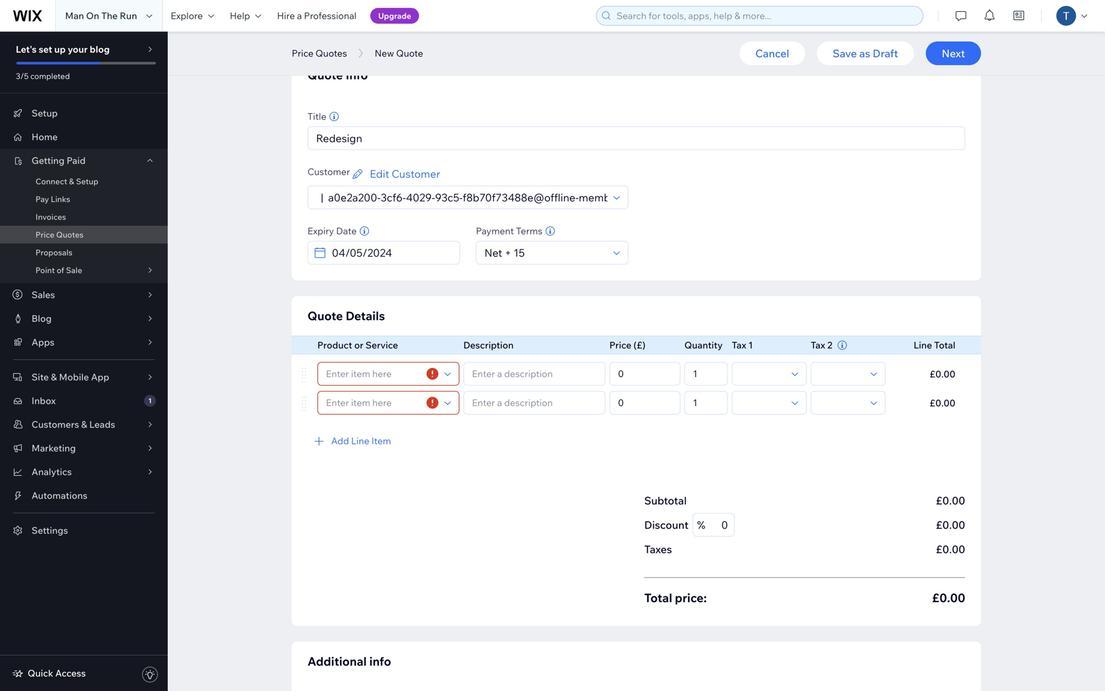 Task type: locate. For each thing, give the bounding box(es) containing it.
2 horizontal spatial price
[[610, 339, 632, 351]]

sidebar element
[[0, 32, 168, 691]]

your
[[68, 43, 88, 55]]

0 horizontal spatial quotes
[[56, 230, 83, 240]]

None text field
[[689, 363, 724, 385]]

None text field
[[614, 363, 676, 385], [614, 392, 676, 414], [689, 392, 724, 414], [614, 363, 676, 385], [614, 392, 676, 414], [689, 392, 724, 414]]

0 vertical spatial price quotes
[[292, 47, 347, 59]]

1 horizontal spatial setup
[[76, 176, 98, 186]]

home
[[32, 131, 58, 142]]

1 horizontal spatial customer
[[392, 167, 440, 180]]

None field
[[737, 363, 788, 385], [816, 363, 867, 385], [737, 392, 788, 414], [816, 392, 867, 414], [737, 363, 788, 385], [816, 363, 867, 385], [737, 392, 788, 414], [816, 392, 867, 414]]

1 vertical spatial &
[[51, 371, 57, 383]]

1 vertical spatial price
[[36, 230, 54, 240]]

1 inside the sidebar element
[[148, 397, 152, 405]]

apps button
[[0, 330, 168, 354]]

home link
[[0, 125, 168, 149]]

sales button
[[0, 283, 168, 307]]

Payment Terms field
[[481, 242, 610, 264]]

quotes
[[316, 47, 347, 59], [56, 230, 83, 240]]

enter item here field for second enter a description field from the top
[[322, 392, 423, 414]]

& right connect
[[69, 176, 74, 186]]

0 vertical spatial 1
[[749, 339, 753, 351]]

terms
[[516, 225, 543, 237]]

help button
[[222, 0, 269, 32]]

2 enter item here field from the top
[[322, 392, 423, 414]]

set
[[39, 43, 52, 55]]

Enter item here field
[[322, 363, 423, 385], [322, 392, 423, 414]]

blog button
[[0, 307, 168, 330]]

Enter a description field
[[468, 363, 601, 385], [468, 392, 601, 414]]

& for customers
[[81, 419, 87, 430]]

marketing button
[[0, 436, 168, 460]]

quotes inside button
[[316, 47, 347, 59]]

(£)
[[634, 339, 646, 351]]

discount
[[645, 518, 689, 531]]

info
[[370, 654, 391, 669]]

1 horizontal spatial price quotes
[[292, 47, 347, 59]]

0 vertical spatial quote
[[308, 67, 343, 82]]

0 vertical spatial enter item here field
[[322, 363, 423, 385]]

tax for tax 2
[[811, 339, 826, 351]]

price down a
[[292, 47, 314, 59]]

hire a professional
[[277, 10, 357, 21]]

edit customer button
[[350, 166, 440, 182]]

total price:
[[645, 590, 707, 605]]

man
[[65, 10, 84, 21]]

1 vertical spatial line
[[351, 435, 370, 447]]

0 vertical spatial line
[[914, 339, 933, 351]]

0 horizontal spatial price
[[36, 230, 54, 240]]

invoices
[[36, 212, 66, 222]]

getting
[[32, 155, 65, 166]]

quote for quote details
[[308, 308, 343, 323]]

price quotes inside the sidebar element
[[36, 230, 83, 240]]

customers & leads button
[[0, 413, 168, 436]]

tax left 2
[[811, 339, 826, 351]]

1 horizontal spatial tax
[[811, 339, 826, 351]]

3/5 completed
[[16, 71, 70, 81]]

Title field
[[312, 127, 961, 149]]

taxes
[[645, 543, 672, 556]]

help
[[230, 10, 250, 21]]

price quotes inside button
[[292, 47, 347, 59]]

tax 2
[[811, 339, 833, 351]]

product or service
[[318, 339, 398, 351]]

price quotes link
[[0, 226, 168, 244]]

0 horizontal spatial price quotes
[[36, 230, 83, 240]]

price quotes up quote info
[[292, 47, 347, 59]]

automations
[[32, 490, 87, 501]]

save
[[833, 47, 857, 60]]

cancel button
[[740, 41, 806, 65]]

1 horizontal spatial line
[[914, 339, 933, 351]]

additional
[[308, 654, 367, 669]]

add line item
[[331, 435, 391, 447]]

0 vertical spatial total
[[935, 339, 956, 351]]

1 vertical spatial total
[[645, 590, 673, 605]]

0 vertical spatial setup
[[32, 107, 58, 119]]

quotes inside the sidebar element
[[56, 230, 83, 240]]

site & mobile app button
[[0, 365, 168, 389]]

& left leads
[[81, 419, 87, 430]]

price
[[292, 47, 314, 59], [36, 230, 54, 240], [610, 339, 632, 351]]

price left (£)
[[610, 339, 632, 351]]

completed
[[30, 71, 70, 81]]

2 quote from the top
[[308, 308, 343, 323]]

pay
[[36, 194, 49, 204]]

1 tax from the left
[[811, 339, 826, 351]]

setup up pay links link
[[76, 176, 98, 186]]

invoices link
[[0, 208, 168, 226]]

enter item here field up item
[[322, 392, 423, 414]]

quotes down invoices link
[[56, 230, 83, 240]]

cancel
[[756, 47, 790, 60]]

details
[[346, 308, 385, 323]]

upgrade button
[[371, 8, 419, 24]]

draft
[[873, 47, 899, 60]]

price down the invoices
[[36, 230, 54, 240]]

0 horizontal spatial line
[[351, 435, 370, 447]]

1 vertical spatial quotes
[[56, 230, 83, 240]]

point of sale button
[[0, 261, 168, 279]]

quantity
[[685, 339, 723, 351]]

2 tax from the left
[[732, 339, 747, 351]]

price quotes for the price quotes link
[[36, 230, 83, 240]]

quotes for price quotes button
[[316, 47, 347, 59]]

1 vertical spatial enter item here field
[[322, 392, 423, 414]]

site
[[32, 371, 49, 383]]

0 horizontal spatial setup
[[32, 107, 58, 119]]

customers & leads
[[32, 419, 115, 430]]

1 vertical spatial 1
[[148, 397, 152, 405]]

0 vertical spatial price
[[292, 47, 314, 59]]

0 vertical spatial quotes
[[316, 47, 347, 59]]

line
[[914, 339, 933, 351], [351, 435, 370, 447]]

enter item here field down the service
[[322, 363, 423, 385]]

point of sale
[[36, 265, 82, 275]]

analytics button
[[0, 460, 168, 484]]

&
[[69, 176, 74, 186], [51, 371, 57, 383], [81, 419, 87, 430]]

1 vertical spatial quote
[[308, 308, 343, 323]]

sale
[[66, 265, 82, 275]]

1 enter item here field from the top
[[322, 363, 423, 385]]

subtotal
[[645, 494, 687, 507]]

tax right quantity
[[732, 339, 747, 351]]

setup up home
[[32, 107, 58, 119]]

None number field
[[706, 514, 730, 536]]

professional
[[304, 10, 357, 21]]

0 horizontal spatial &
[[51, 371, 57, 383]]

1 horizontal spatial price
[[292, 47, 314, 59]]

0 vertical spatial &
[[69, 176, 74, 186]]

price quotes
[[292, 47, 347, 59], [36, 230, 83, 240]]

0 horizontal spatial tax
[[732, 339, 747, 351]]

0 vertical spatial enter a description field
[[468, 363, 601, 385]]

customer
[[308, 166, 350, 177], [392, 167, 440, 180]]

£0.00
[[930, 368, 956, 380], [930, 397, 956, 409], [936, 494, 966, 507], [936, 518, 966, 531], [936, 543, 966, 556], [933, 590, 966, 605]]

& for connect
[[69, 176, 74, 186]]

price quotes up proposals
[[36, 230, 83, 240]]

1 vertical spatial setup
[[76, 176, 98, 186]]

1 horizontal spatial quotes
[[316, 47, 347, 59]]

price inside price quotes button
[[292, 47, 314, 59]]

add
[[331, 435, 349, 447]]

blog
[[90, 43, 110, 55]]

& right the site
[[51, 371, 57, 383]]

blog
[[32, 313, 52, 324]]

1 horizontal spatial &
[[69, 176, 74, 186]]

price:
[[675, 590, 707, 605]]

customer left the "edit"
[[308, 166, 350, 177]]

quotes up quote info
[[316, 47, 347, 59]]

1 quote from the top
[[308, 67, 343, 82]]

analytics
[[32, 466, 72, 478]]

expiry date
[[308, 225, 357, 237]]

quote for quote info
[[308, 67, 343, 82]]

quote up product
[[308, 308, 343, 323]]

on
[[86, 10, 99, 21]]

paid
[[67, 155, 86, 166]]

2 vertical spatial price
[[610, 339, 632, 351]]

Search for tools, apps, help & more... field
[[613, 7, 920, 25]]

proposals link
[[0, 244, 168, 261]]

0 horizontal spatial 1
[[148, 397, 152, 405]]

2 vertical spatial &
[[81, 419, 87, 430]]

additional info
[[308, 654, 391, 669]]

let's set up your blog
[[16, 43, 110, 55]]

quotes for the price quotes link
[[56, 230, 83, 240]]

1 vertical spatial price quotes
[[36, 230, 83, 240]]

1 vertical spatial enter a description field
[[468, 392, 601, 414]]

quote down price quotes button
[[308, 67, 343, 82]]

2 horizontal spatial &
[[81, 419, 87, 430]]

item
[[372, 435, 391, 447]]

price inside the sidebar element
[[36, 230, 54, 240]]

0 horizontal spatial total
[[645, 590, 673, 605]]

total
[[935, 339, 956, 351], [645, 590, 673, 605]]

customer right the "edit"
[[392, 167, 440, 180]]



Task type: describe. For each thing, give the bounding box(es) containing it.
save as draft
[[833, 47, 899, 60]]

access
[[55, 667, 86, 679]]

marketing
[[32, 442, 76, 454]]

info
[[346, 67, 368, 82]]

tax 1
[[732, 339, 753, 351]]

upgrade
[[378, 11, 412, 21]]

getting paid
[[32, 155, 86, 166]]

mobile
[[59, 371, 89, 383]]

connect
[[36, 176, 67, 186]]

payment
[[476, 225, 514, 237]]

pay links
[[36, 194, 70, 204]]

app
[[91, 371, 109, 383]]

man on the run
[[65, 10, 137, 21]]

inbox
[[32, 395, 56, 406]]

proposals
[[36, 247, 72, 257]]

payment terms
[[476, 225, 543, 237]]

connect & setup link
[[0, 172, 168, 190]]

run
[[120, 10, 137, 21]]

or
[[354, 339, 364, 351]]

hire
[[277, 10, 295, 21]]

of
[[57, 265, 64, 275]]

setup link
[[0, 101, 168, 125]]

links
[[51, 194, 70, 204]]

1 enter a description field from the top
[[468, 363, 601, 385]]

Expiry Date field
[[328, 242, 456, 264]]

title
[[308, 111, 327, 122]]

price quotes button
[[285, 43, 354, 63]]

the
[[101, 10, 118, 21]]

add line item button
[[292, 425, 982, 457]]

quote info
[[308, 67, 368, 82]]

3/5
[[16, 71, 29, 81]]

pay links link
[[0, 190, 168, 208]]

point
[[36, 265, 55, 275]]

quick
[[28, 667, 53, 679]]

price for price quotes button
[[292, 47, 314, 59]]

date
[[336, 225, 357, 237]]

customer inside button
[[392, 167, 440, 180]]

quick access
[[28, 667, 86, 679]]

2
[[828, 339, 833, 351]]

description
[[464, 339, 514, 351]]

as
[[860, 47, 871, 60]]

edit
[[370, 167, 390, 180]]

apps
[[32, 336, 54, 348]]

a
[[297, 10, 302, 21]]

& for site
[[51, 371, 57, 383]]

quick access button
[[12, 667, 86, 679]]

next
[[942, 47, 966, 60]]

enter item here field for second enter a description field from the bottom
[[322, 363, 423, 385]]

settings link
[[0, 519, 168, 542]]

edit customer
[[370, 167, 440, 180]]

let's
[[16, 43, 37, 55]]

price quotes for price quotes button
[[292, 47, 347, 59]]

sales
[[32, 289, 55, 300]]

automations link
[[0, 484, 168, 507]]

tax for tax 1
[[732, 339, 747, 351]]

leads
[[89, 419, 115, 430]]

1 horizontal spatial total
[[935, 339, 956, 351]]

next button
[[926, 41, 982, 65]]

2 enter a description field from the top
[[468, 392, 601, 414]]

0 horizontal spatial customer
[[308, 166, 350, 177]]

service
[[366, 339, 398, 351]]

product
[[318, 339, 352, 351]]

line inside button
[[351, 435, 370, 447]]

explore
[[171, 10, 203, 21]]

up
[[54, 43, 66, 55]]

1 horizontal spatial 1
[[749, 339, 753, 351]]

quote details
[[308, 308, 385, 323]]

expiry
[[308, 225, 334, 237]]

customers
[[32, 419, 79, 430]]

price (£)
[[610, 339, 646, 351]]

price for the price quotes link
[[36, 230, 54, 240]]

Choose a contact field
[[312, 186, 610, 209]]

hire a professional link
[[269, 0, 365, 32]]

site & mobile app
[[32, 371, 109, 383]]

getting paid button
[[0, 149, 168, 172]]



